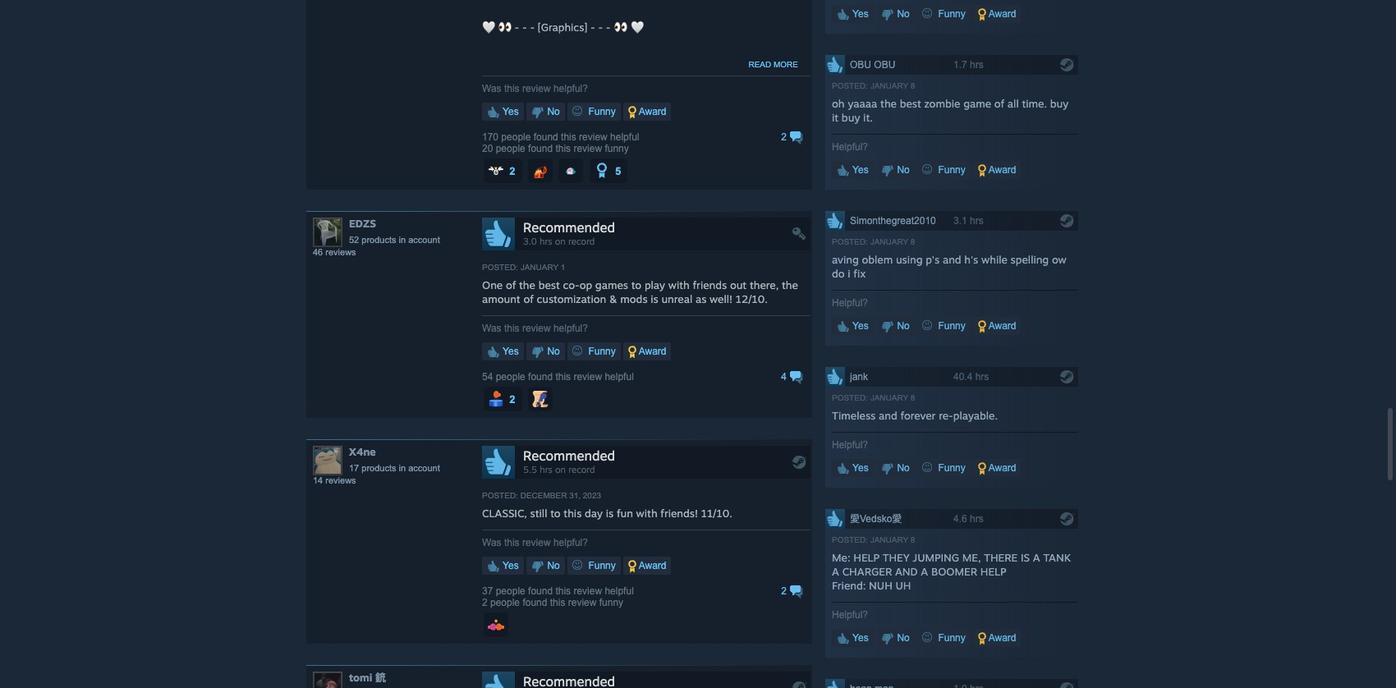 Task type: describe. For each thing, give the bounding box(es) containing it.
recommended for recommended 3.0 hrs on record
[[523, 220, 615, 236]]

posted: january 1 one of the best co-op games to play with friends out there, the amount of customization & mods is unreal as well! 12/10.
[[482, 263, 798, 306]]

1 ⚔️ from the left
[[498, 510, 512, 523]]

52 products in account link
[[349, 235, 440, 245]]

1.7 hrs
[[954, 59, 984, 71]]

ow
[[1052, 253, 1067, 266]]

of left you
[[524, 293, 534, 306]]

hrs for timeless and forever re-playable.
[[976, 372, 989, 383]]

8 for they
[[911, 536, 915, 545]]

posted: for yaaaa
[[832, 82, 868, 91]]

computer
[[526, 454, 574, 467]]

this down /
[[556, 586, 571, 597]]

helpful? for timeless and forever re-playable.
[[832, 440, 868, 451]]

have inside ☐ free ☐ buy now ☑ worth the price ☑ wait for sale ☑ maybe if you have some spare money left ☐ do not buy it ☐ do not throw money into a trash can
[[562, 286, 585, 299]]

january for yaaaa
[[870, 82, 908, 91]]

re-
[[939, 409, 953, 422]]

of up amount
[[506, 279, 516, 292]]

price
[[548, 258, 572, 271]]

2 💰 from the left
[[558, 202, 571, 215]]

souls
[[520, 621, 547, 634]]

2 easy from the top
[[494, 565, 517, 579]]

1 not from the top
[[511, 300, 528, 313]]

1 horizontal spatial hard
[[568, 565, 592, 579]]

x4ne link
[[349, 445, 376, 459]]

funny up 2 20 people found this review funny
[[586, 106, 616, 118]]

best inside posted: january 8 oh yaaaa the best zombie game of all time. buy it buy it.
[[900, 97, 921, 110]]

set)
[[670, 579, 689, 592]]

good
[[494, 119, 521, 132]]

90's
[[494, 398, 515, 411]]

the right there,
[[782, 279, 798, 292]]

no link down using
[[876, 317, 915, 335]]

17
[[349, 464, 359, 473]]

1 vertical spatial help
[[981, 565, 1007, 579]]

/
[[562, 565, 565, 579]]

this inside 2 20 people found this review funny
[[556, 143, 571, 155]]

can inside ☐ free ☐ buy now ☑ worth the price ☑ wait for sale ☑ maybe if you have some spare money left ☐ do not buy it ☐ do not throw money into a trash can
[[659, 314, 677, 327]]

award for 'award' "link" corresponding to funny link associated with "no" link on top of 愛vedsko愛
[[986, 463, 1016, 474]]

people for 54
[[496, 372, 525, 383]]

was this review helpful? for recommended 3.0 hrs on record
[[482, 323, 588, 335]]

and inside ☐ 90's pc ☑ minimum ☐ medium *i have a medium and it works great.* ☐ high end ☐ nasa computer
[[628, 426, 647, 439]]

this inside 2 2 people found this review funny
[[550, 597, 565, 609]]

oh
[[832, 97, 845, 110]]

this inside ☑ you just need 2 arms ☐ easy ☑ easy to learn / hard to master ☐ average (depends on the difficulty set) ☐ not recommended for beginners ☐ hard ☐ dark souls ☐ only the best of the best can complete this game
[[692, 635, 710, 648]]

time.
[[1022, 97, 1047, 110]]

tank
[[1043, 551, 1071, 565]]

fun
[[617, 507, 633, 520]]

🤍 left "👀" at the top left
[[482, 21, 495, 34]]

52
[[349, 235, 359, 245]]

no link down "need"
[[527, 557, 565, 575]]

1 🩵 from the left
[[482, 370, 495, 383]]

amount
[[482, 293, 520, 306]]

6 ☑ from the top
[[482, 537, 491, 551]]

helpful? for recommended 3.0 hrs on record
[[554, 323, 588, 335]]

2 ⚔️ from the left
[[615, 510, 629, 523]]

☑ inside the ☐ really bad ☐ bad ☐ bad, but playable. ☐ ok ☑ good ☐ beautiful ☐ masterpiece
[[482, 119, 491, 132]]

record for recommended 3.0 hrs on record
[[568, 236, 595, 247]]

and
[[895, 565, 918, 579]]

no link down uh on the right of the page
[[876, 629, 915, 647]]

to left master
[[595, 565, 606, 579]]

銃
[[375, 671, 386, 684]]

4.6
[[954, 514, 967, 525]]

yes link for "no" link under uh on the right of the page
[[832, 629, 874, 647]]

yes link for "no" link below "need"
[[482, 557, 524, 575]]

46 reviews link
[[313, 247, 356, 257]]

medium
[[585, 426, 625, 439]]

was this review helpful? for recommended 5.5 hrs on record
[[482, 537, 588, 549]]

helpful for recommended 5.5 hrs on record
[[605, 586, 634, 597]]

game inside posted: january 8 oh yaaaa the best zombie game of all time. buy it buy it.
[[964, 97, 991, 110]]

no link up obu obu
[[876, 5, 915, 23]]

funny link for "no" link above obu obu
[[918, 5, 971, 23]]

8 for forever
[[911, 394, 915, 403]]

1
[[561, 263, 565, 272]]

edzs image
[[314, 219, 342, 247]]

h's
[[965, 253, 979, 266]]

funny up 4.6
[[936, 463, 966, 474]]

funny for 2 people found this review funny
[[599, 597, 624, 609]]

works
[[660, 426, 689, 439]]

throw
[[531, 314, 559, 327]]

funny down boomer
[[936, 633, 966, 644]]

people inside 2 2 people found this review funny
[[490, 597, 520, 609]]

tomi 銃
[[349, 671, 386, 684]]

💻
[[498, 370, 512, 383]]

yes link for "no" link on top of 170 people found this review helpful
[[482, 103, 524, 121]]

no for "no" link on top of 170 people found this review helpful
[[545, 106, 560, 118]]

was for recommended 5.5 hrs on record
[[482, 537, 502, 549]]

yes for "no" link above simonthegreat2010
[[850, 165, 869, 176]]

oblem
[[862, 253, 893, 266]]

of inside posted: january 8 oh yaaaa the best zombie game of all time. buy it buy it.
[[995, 97, 1005, 110]]

1 was this review helpful? from the top
[[482, 83, 588, 95]]

in for recommended 5.5 hrs on record
[[399, 464, 406, 473]]

12 ☐ from the top
[[482, 426, 491, 439]]

posted: january 8 me: help they jumping me, there is a tank a charger and a boomer help friend: nuh uh
[[832, 536, 1071, 592]]

you
[[540, 286, 559, 299]]

it.
[[863, 111, 873, 124]]

recommended 3.0 hrs on record
[[523, 220, 615, 247]]

award for 'award' "link" corresponding to funny link associated with "no" link on top of 170 people found this review helpful
[[637, 106, 667, 118]]

[specs
[[538, 370, 570, 383]]

46
[[313, 247, 323, 257]]

2 ☑ from the top
[[482, 258, 491, 271]]

and inside 'posted: january 8 timeless and forever re-playable.'
[[879, 409, 898, 422]]

funny down 'arms'
[[586, 560, 616, 572]]

yes link for "no" link above simonthegreat2010
[[832, 161, 874, 179]]

4 link
[[781, 372, 803, 385]]

people for 37
[[496, 586, 525, 597]]

edzs
[[349, 217, 376, 230]]

no for "no" link under using
[[895, 321, 910, 332]]

2 left pc
[[510, 393, 515, 406]]

customization
[[537, 293, 606, 306]]

funny for 20 people found this review funny
[[605, 143, 629, 155]]

8 for using
[[911, 238, 915, 247]]

4 ☑ from the top
[[482, 286, 491, 299]]

2 20 people found this review funny
[[482, 132, 787, 155]]

products for recommended 5.5 hrs on record
[[362, 464, 396, 473]]

1 💰 from the left
[[498, 202, 512, 215]]

record for recommended 5.5 hrs on record
[[569, 464, 595, 476]]

best down souls
[[540, 635, 561, 648]]

award link for funny link associated with "no" link below "need"
[[624, 557, 671, 575]]

products for recommended 3.0 hrs on record
[[362, 235, 396, 245]]

yes for "no" link under using
[[850, 321, 869, 332]]

found inside 2 2 people found this review funny
[[523, 597, 547, 609]]

for inside ☐ free ☐ buy now ☑ worth the price ☑ wait for sale ☑ maybe if you have some spare money left ☐ do not buy it ☐ do not throw money into a trash can
[[520, 272, 534, 285]]

award for 'award' "link" for funny link associated with "no" link under uh on the right of the page
[[986, 633, 1016, 644]]

still
[[530, 507, 547, 520]]

medium
[[494, 426, 534, 439]]

0 horizontal spatial a
[[832, 565, 839, 579]]

edzs link
[[349, 217, 376, 230]]

recommended
[[516, 593, 587, 606]]

170 people found this review helpful
[[482, 132, 639, 143]]

recommended]
[[573, 370, 648, 383]]

no for "no" link under uh on the right of the page
[[895, 633, 910, 644]]

found for 37
[[528, 586, 553, 597]]

me,
[[962, 551, 981, 565]]

no link up [specs on the left of page
[[527, 343, 565, 361]]

timeless
[[832, 409, 876, 422]]

tomi 銃 link
[[349, 671, 386, 684]]

1 helpful? from the top
[[554, 83, 588, 95]]

2 do from the top
[[494, 314, 508, 327]]

2 2 people found this review funny
[[482, 586, 787, 609]]

2 left friend: at right bottom
[[781, 586, 787, 597]]

funny link for "no" link under uh on the right of the page
[[918, 629, 971, 647]]

this left the recommended]
[[556, 372, 571, 383]]

the left sale
[[519, 279, 535, 292]]

playable. inside 'posted: january 8 timeless and forever re-playable.'
[[953, 409, 998, 422]]

no link up 170 people found this review helpful
[[527, 103, 565, 121]]

jumping
[[913, 551, 959, 565]]

all
[[1008, 97, 1019, 110]]

[graphics]
[[538, 21, 587, 34]]

helpful for recommended 3.0 hrs on record
[[605, 372, 634, 383]]

best down beginners
[[597, 635, 619, 648]]

is inside posted: january 1 one of the best co-op games to play with friends out there, the amount of customization & mods is unreal as well! 12/10.
[[651, 293, 659, 306]]

yes for "no" link on top of [specs on the left of page
[[500, 346, 519, 358]]

yaaaa
[[848, 97, 877, 110]]

37 people found this review helpful
[[482, 586, 634, 597]]

🤍 up you
[[482, 510, 495, 523]]

p's
[[926, 253, 940, 266]]

award link for funny link associated with "no" link on top of 170 people found this review helpful
[[624, 103, 671, 121]]

people for 170
[[501, 132, 531, 143]]

i
[[848, 267, 851, 280]]

reviews for recommended 5.5 hrs on record
[[326, 476, 356, 486]]

this down really on the left of page
[[504, 83, 520, 95]]

can inside ☑ you just need 2 arms ☐ easy ☑ easy to learn / hard to master ☐ average (depends on the difficulty set) ☐ not recommended for beginners ☐ hard ☐ dark souls ☐ only the best of the best can complete this game
[[622, 635, 639, 648]]

☐ free ☐ buy now ☑ worth the price ☑ wait for sale ☑ maybe if you have some spare money left ☐ do not buy it ☐ do not throw money into a trash can
[[482, 230, 702, 327]]

minimum
[[494, 412, 540, 425]]

with inside posted: january 1 one of the best co-op games to play with friends out there, the amount of customization & mods is unreal as well! 12/10.
[[668, 279, 690, 292]]

3.1 hrs
[[954, 215, 984, 227]]

one
[[482, 279, 503, 292]]

0 horizontal spatial help
[[854, 551, 880, 565]]

found for 170
[[534, 132, 558, 143]]

playable. inside the ☐ really bad ☐ bad ☐ bad, but playable. ☐ ok ☑ good ☐ beautiful ☐ masterpiece
[[539, 91, 583, 104]]

☑ you just need 2 arms ☐ easy ☑ easy to learn / hard to master ☐ average (depends on the difficulty set) ☐ not recommended for beginners ☐ hard ☐ dark souls ☐ only the best of the best can complete this game
[[482, 537, 741, 648]]

2 💛 from the left
[[574, 202, 587, 215]]

6 ☐ from the top
[[482, 146, 491, 160]]

2 ☐ from the top
[[482, 77, 491, 90]]

award link for "no" link above simonthegreat2010's funny link
[[973, 161, 1021, 179]]

(depends
[[537, 579, 585, 592]]

some
[[588, 286, 615, 299]]

2 obu from the left
[[874, 59, 896, 71]]

to up average
[[520, 565, 531, 579]]

award for 'award' "link" corresponding to "no" link above simonthegreat2010's funny link
[[986, 165, 1016, 176]]

found for 54
[[528, 372, 553, 383]]

2 inside ☑ you just need 2 arms ☐ easy ☑ easy to learn / hard to master ☐ average (depends on the difficulty set) ☐ not recommended for beginners ☐ hard ☐ dark souls ☐ only the best of the best can complete this game
[[565, 537, 571, 551]]

4
[[781, 372, 787, 383]]

review inside 2 2 people found this review funny
[[568, 597, 597, 609]]

no for "no" link on top of 愛vedsko愛
[[895, 463, 910, 474]]

learn
[[534, 565, 559, 579]]

yes for "no" link on top of 170 people found this review helpful
[[500, 106, 519, 118]]

the down recommended
[[578, 635, 594, 648]]

now
[[516, 244, 537, 257]]

if
[[531, 286, 537, 299]]

beautiful
[[494, 132, 538, 146]]

january for oblem
[[870, 238, 908, 247]]

award link for funny link associated with "no" link under uh on the right of the page
[[973, 629, 1021, 647]]

🤍 right [graphics]
[[631, 21, 644, 34]]

yes for "no" link below "need"
[[500, 560, 519, 572]]

11 ☐ from the top
[[482, 398, 491, 411]]

19 ☐ from the top
[[482, 621, 491, 634]]

4 ☐ from the top
[[482, 105, 491, 118]]

unreal
[[662, 293, 693, 306]]

1 easy from the top
[[494, 551, 517, 565]]

boomer
[[931, 565, 977, 579]]

funny up 🩵 💻 - - - [specs recommended] - - -  💻 🩵
[[586, 346, 616, 358]]

no link up simonthegreat2010
[[876, 161, 915, 179]]

17 products in account link
[[349, 464, 440, 473]]

on inside ☑ you just need 2 arms ☐ easy ☑ easy to learn / hard to master ☐ average (depends on the difficulty set) ☐ not recommended for beginners ☐ hard ☐ dark souls ☐ only the best of the best can complete this game
[[588, 579, 601, 592]]

2 down masterpiece
[[510, 165, 515, 177]]

🤍 left friends!
[[632, 510, 645, 523]]

愛vedsko愛
[[850, 514, 902, 525]]

play
[[645, 279, 665, 292]]

jank
[[850, 372, 868, 383]]

funny link for "no" link above simonthegreat2010
[[918, 161, 971, 179]]

review inside 2 20 people found this review funny
[[574, 143, 602, 155]]

january for help
[[870, 536, 908, 545]]

☐ really bad ☐ bad ☐ bad, but playable. ☐ ok ☑ good ☐ beautiful ☐ masterpiece
[[482, 63, 583, 160]]

13 ☐ from the top
[[482, 440, 491, 453]]

2 left the not
[[482, 597, 488, 609]]

funny link for "no" link on top of [specs on the left of page
[[568, 343, 621, 361]]

hrs for me: help they jumping me, there is a tank a charger and a boomer help
[[970, 514, 984, 525]]

yes link for "no" link under using
[[832, 317, 874, 335]]

co-
[[563, 279, 580, 292]]

yes link for "no" link above obu obu
[[832, 5, 874, 23]]

out
[[730, 279, 747, 292]]



Task type: locate. For each thing, give the bounding box(es) containing it.
friends!
[[661, 507, 698, 520]]

0 vertical spatial not
[[511, 300, 528, 313]]

1 vertical spatial record
[[569, 464, 595, 476]]

posted: for of
[[482, 263, 518, 272]]

a
[[1033, 551, 1040, 565], [832, 565, 839, 579], [921, 565, 928, 579]]

1 horizontal spatial it
[[650, 426, 657, 439]]

award link up 3.1 hrs
[[973, 161, 1021, 179]]

0 vertical spatial reviews
[[326, 247, 356, 257]]

9 ☐ from the top
[[482, 300, 491, 313]]

on inside recommended 5.5 hrs on record
[[555, 464, 566, 476]]

helpful up 5
[[610, 132, 639, 143]]

reviews down 52
[[326, 247, 356, 257]]

helpful up medium
[[605, 372, 634, 383]]

40.4
[[954, 372, 973, 383]]

2 2 link from the top
[[781, 586, 803, 599]]

posted: for and
[[832, 394, 868, 403]]

is inside the posted: december 31, 2023 classic, still to this day is fun with friends! 11/10.
[[606, 507, 614, 520]]

☐ 90's pc ☑ minimum ☐ medium *i have a medium and it works great.* ☐ high end ☐ nasa computer
[[482, 398, 727, 467]]

0 horizontal spatial is
[[606, 507, 614, 520]]

1 vertical spatial was
[[482, 323, 502, 335]]

the down master
[[604, 579, 620, 592]]

helpful? down customization
[[554, 323, 588, 335]]

2 vertical spatial was
[[482, 537, 502, 549]]

2 horizontal spatial and
[[943, 253, 962, 266]]

1 horizontal spatial a
[[622, 314, 628, 327]]

to inside posted: january 1 one of the best co-op games to play with friends out there, the amount of customization & mods is unreal as well! 12/10.
[[631, 279, 642, 292]]

recommended up price
[[523, 220, 615, 236]]

1 vertical spatial do
[[494, 314, 508, 327]]

found
[[534, 132, 558, 143], [528, 143, 553, 155], [528, 372, 553, 383], [528, 586, 553, 597], [523, 597, 547, 609]]

in inside edzs 52 products in account 46 reviews
[[399, 235, 406, 245]]

this
[[504, 83, 520, 95], [561, 132, 576, 143], [556, 143, 571, 155], [504, 323, 520, 335], [556, 372, 571, 383], [564, 507, 582, 520], [504, 537, 520, 549], [556, 586, 571, 597], [550, 597, 565, 609], [692, 635, 710, 648]]

1 💛 from the left
[[482, 202, 495, 215]]

hard up dark
[[494, 607, 518, 620]]

funny up 5
[[605, 143, 629, 155]]

10 ☐ from the top
[[482, 314, 491, 327]]

account for recommended 3.0 hrs on record
[[408, 235, 440, 245]]

this inside the posted: december 31, 2023 classic, still to this day is fun with friends! 11/10.
[[564, 507, 582, 520]]

funny inside 2 20 people found this review funny
[[605, 143, 629, 155]]

tomi
[[349, 671, 372, 684]]

january down obu obu
[[870, 82, 908, 91]]

ok
[[494, 105, 509, 118]]

game inside ☑ you just need 2 arms ☐ easy ☑ easy to learn / hard to master ☐ average (depends on the difficulty set) ☐ not recommended for beginners ☐ hard ☐ dark souls ☐ only the best of the best can complete this game
[[713, 635, 741, 648]]

december
[[520, 491, 567, 500]]

0 vertical spatial helpful
[[610, 132, 639, 143]]

people right 54
[[496, 372, 525, 383]]

⚔️ up you
[[498, 510, 512, 523]]

help down there
[[981, 565, 1007, 579]]

a down me:
[[832, 565, 839, 579]]

funny up "3.1"
[[936, 165, 966, 176]]

2 was from the top
[[482, 323, 502, 335]]

no for "no" link on top of [specs on the left of page
[[545, 346, 560, 358]]

award for 'award' "link" associated with funny link corresponding to "no" link above obu obu
[[986, 8, 1016, 20]]

x4ne
[[349, 445, 376, 459]]

2 recommended from the top
[[523, 448, 615, 464]]

0 vertical spatial was this review helpful?
[[482, 83, 588, 95]]

⚔️ right day
[[615, 510, 629, 523]]

posted: january 8 aving oblem using p's and h's while spelling ow do i fix
[[832, 238, 1067, 280]]

posted: inside posted: january 8 aving oblem using p's and h's while spelling ow do i fix
[[832, 238, 868, 247]]

hrs inside recommended 5.5 hrs on record
[[540, 464, 553, 476]]

0 vertical spatial was
[[482, 83, 502, 95]]

1 vertical spatial is
[[606, 507, 614, 520]]

2 helpful? from the top
[[832, 298, 868, 309]]

hrs inside recommended 3.0 hrs on record
[[540, 236, 552, 247]]

2 horizontal spatial a
[[1033, 551, 1040, 565]]

funny up the 1.7
[[936, 8, 966, 20]]

2 record from the top
[[569, 464, 595, 476]]

was up ok
[[482, 83, 502, 95]]

2 vertical spatial on
[[588, 579, 601, 592]]

☐ down 37 at left bottom
[[482, 607, 491, 620]]

zombie
[[925, 97, 961, 110]]

no for "no" link above simonthegreat2010
[[895, 165, 910, 176]]

hard
[[568, 565, 592, 579], [494, 607, 518, 620]]

0 horizontal spatial 💛
[[482, 202, 495, 215]]

8 inside posted: january 8 aving oblem using p's and h's while spelling ow do i fix
[[911, 238, 915, 247]]

helpful down master
[[605, 586, 634, 597]]

0 horizontal spatial buy
[[531, 300, 549, 313]]

💰 up recommended 3.0 hrs on record
[[558, 202, 571, 215]]

was this review helpful? down still
[[482, 537, 588, 549]]

in for recommended 3.0 hrs on record
[[399, 235, 406, 245]]

0 horizontal spatial with
[[636, 507, 658, 520]]

1 vertical spatial playable.
[[953, 409, 998, 422]]

to up mods
[[631, 279, 642, 292]]

1 horizontal spatial can
[[659, 314, 677, 327]]

☑ inside ☐ 90's pc ☑ minimum ☐ medium *i have a medium and it works great.* ☐ high end ☐ nasa computer
[[482, 412, 491, 425]]

funny link for "no" link on top of 170 people found this review helpful
[[568, 103, 621, 121]]

0 vertical spatial and
[[943, 253, 962, 266]]

☑
[[482, 119, 491, 132], [482, 258, 491, 271], [482, 272, 491, 285], [482, 286, 491, 299], [482, 412, 491, 425], [482, 537, 491, 551], [482, 565, 491, 579]]

found inside 2 20 people found this review funny
[[528, 143, 553, 155]]

and inside posted: january 8 aving oblem using p's and h's while spelling ow do i fix
[[943, 253, 962, 266]]

masterpiece
[[494, 146, 555, 160]]

playable. down the "40.4 hrs"
[[953, 409, 998, 422]]

a right into
[[622, 314, 628, 327]]

1 8 from the top
[[911, 82, 915, 91]]

2 vertical spatial and
[[628, 426, 647, 439]]

yes for "no" link on top of 愛vedsko愛
[[850, 463, 869, 474]]

no up 170 people found this review helpful
[[545, 106, 560, 118]]

yes link up jank
[[832, 317, 874, 335]]

only
[[494, 635, 517, 648]]

1 vertical spatial buy
[[842, 111, 860, 124]]

18 ☐ from the top
[[482, 607, 491, 620]]

[difficulty]
[[538, 510, 589, 523]]

record inside recommended 3.0 hrs on record
[[568, 236, 595, 247]]

helpful? right but
[[554, 83, 588, 95]]

1 horizontal spatial for
[[590, 593, 604, 606]]

is
[[1021, 551, 1030, 565]]

1 obu from the left
[[850, 59, 872, 71]]

1 vertical spatial and
[[879, 409, 898, 422]]

on inside recommended 3.0 hrs on record
[[555, 236, 566, 247]]

1 horizontal spatial ⚔️
[[615, 510, 629, 523]]

reviews for recommended 3.0 hrs on record
[[326, 247, 356, 257]]

january inside posted: january 1 one of the best co-op games to play with friends out there, the amount of customization & mods is unreal as well! 12/10.
[[520, 263, 559, 272]]

simonthegreat2010
[[850, 215, 936, 227]]

1 helpful? from the top
[[832, 142, 868, 153]]

2 not from the top
[[511, 314, 528, 327]]

game right complete
[[713, 635, 741, 648]]

1 vertical spatial money
[[562, 314, 597, 327]]

funny inside 2 2 people found this review funny
[[599, 597, 624, 609]]

with right fun
[[636, 507, 658, 520]]

posted: december 31, 2023 classic, still to this day is fun with friends! 11/10.
[[482, 491, 733, 520]]

on right '(depends'
[[588, 579, 601, 592]]

no link up 愛vedsko愛
[[876, 459, 915, 477]]

high
[[494, 440, 517, 453]]

to inside the posted: december 31, 2023 classic, still to this day is fun with friends! 11/10.
[[550, 507, 561, 520]]

a inside ☐ 90's pc ☑ minimum ☐ medium *i have a medium and it works great.* ☐ high end ☐ nasa computer
[[576, 426, 582, 439]]

have
[[562, 286, 585, 299], [549, 426, 573, 439]]

posted: inside posted: january 1 one of the best co-op games to play with friends out there, the amount of customization & mods is unreal as well! 12/10.
[[482, 263, 518, 272]]

award for funny link associated with "no" link below "need"'s 'award' "link"
[[637, 560, 667, 572]]

january inside posted: january 8 aving oblem using p's and h's while spelling ow do i fix
[[870, 238, 908, 247]]

0 horizontal spatial 🩵
[[482, 370, 495, 383]]

funny
[[936, 8, 966, 20], [586, 106, 616, 118], [936, 165, 966, 176], [936, 321, 966, 332], [586, 346, 616, 358], [936, 463, 966, 474], [586, 560, 616, 572], [936, 633, 966, 644]]

1 ☐ from the top
[[482, 63, 491, 76]]

2 vertical spatial buy
[[531, 300, 549, 313]]

award for funny link associated with "no" link under using's 'award' "link"
[[986, 321, 1016, 332]]

1 horizontal spatial with
[[668, 279, 690, 292]]

bad,
[[494, 91, 516, 104]]

2 reviews from the top
[[326, 476, 356, 486]]

january inside posted: january 8 oh yaaaa the best zombie game of all time. buy it buy it.
[[870, 82, 908, 91]]

1 horizontal spatial 💰
[[558, 202, 571, 215]]

not
[[494, 593, 513, 606]]

for
[[520, 272, 534, 285], [590, 593, 604, 606]]

it left works
[[650, 426, 657, 439]]

hrs right 5.5
[[540, 464, 553, 476]]

january down simonthegreat2010
[[870, 238, 908, 247]]

read more link
[[749, 60, 798, 69]]

1 reviews from the top
[[326, 247, 356, 257]]

funny link up "3.1"
[[918, 161, 971, 179]]

hard right /
[[568, 565, 592, 579]]

1 vertical spatial for
[[590, 593, 604, 606]]

1.7
[[954, 59, 967, 71]]

3 8 from the top
[[911, 394, 915, 403]]

1 vertical spatial funny
[[599, 597, 624, 609]]

funny link down 'arms'
[[568, 557, 621, 575]]

hrs right 3.0 on the top of page
[[540, 236, 552, 247]]

1 horizontal spatial buy
[[842, 111, 860, 124]]

op
[[580, 279, 592, 292]]

5.5
[[523, 464, 537, 476]]

january for of
[[520, 263, 559, 272]]

3 helpful? from the top
[[832, 440, 868, 451]]

0 vertical spatial hard
[[568, 565, 592, 579]]

it inside ☐ 90's pc ☑ minimum ☐ medium *i have a medium and it works great.* ☐ high end ☐ nasa computer
[[650, 426, 657, 439]]

award link up 1.7 hrs
[[973, 5, 1021, 23]]

1 vertical spatial a
[[576, 426, 582, 439]]

2 🩵 from the left
[[691, 370, 704, 383]]

1 vertical spatial game
[[713, 635, 741, 648]]

7 ☐ from the top
[[482, 230, 491, 243]]

the right yaaaa at the right top of the page
[[881, 97, 897, 110]]

2 account from the top
[[408, 464, 440, 473]]

2 helpful? from the top
[[554, 323, 588, 335]]

award link up difficulty
[[624, 557, 671, 575]]

0 horizontal spatial 💰
[[498, 202, 512, 215]]

☑ left good
[[482, 119, 491, 132]]

there,
[[750, 279, 779, 292]]

17 ☐ from the top
[[482, 593, 491, 606]]

reviews inside x4ne 17 products in account 14 reviews
[[326, 476, 356, 486]]

no up [specs on the left of page
[[545, 346, 560, 358]]

it down you
[[552, 300, 559, 313]]

the down souls
[[520, 635, 537, 648]]

0 vertical spatial funny
[[605, 143, 629, 155]]

posted: for oblem
[[832, 238, 868, 247]]

1 vertical spatial hard
[[494, 607, 518, 620]]

and left forever
[[879, 409, 898, 422]]

bad
[[527, 63, 546, 76]]

1 vertical spatial with
[[636, 507, 658, 520]]

reviews
[[326, 247, 356, 257], [326, 476, 356, 486]]

yes for "no" link under uh on the right of the page
[[850, 633, 869, 644]]

recommended down the *i
[[523, 448, 615, 464]]

0 horizontal spatial and
[[628, 426, 647, 439]]

no for "no" link above obu obu
[[895, 8, 910, 20]]

january for and
[[870, 394, 908, 403]]

0 horizontal spatial game
[[713, 635, 741, 648]]

posted: inside posted: january 8 oh yaaaa the best zombie game of all time. buy it buy it.
[[832, 82, 868, 91]]

funny link for "no" link under using
[[918, 317, 971, 335]]

have inside ☐ 90's pc ☑ minimum ☐ medium *i have a medium and it works great.* ☐ high end ☐ nasa computer
[[549, 426, 573, 439]]

funny link up 🩵 💻 - - - [specs recommended] - - -  💻 🩵
[[568, 343, 621, 361]]

4 helpful? from the top
[[832, 610, 868, 621]]

&
[[609, 293, 617, 306]]

hrs for oh yaaaa the best zombie game of all time. buy it buy it.
[[970, 59, 984, 71]]

hrs right 40.4
[[976, 372, 989, 383]]

award link for funny link associated with "no" link on top of 愛vedsko愛
[[973, 459, 1021, 477]]

posted: january 8 timeless and forever re-playable.
[[832, 394, 998, 422]]

can down unreal
[[659, 314, 677, 327]]

1 horizontal spatial playable.
[[953, 409, 998, 422]]

1 horizontal spatial a
[[921, 565, 928, 579]]

0 horizontal spatial money
[[562, 314, 597, 327]]

1 horizontal spatial and
[[879, 409, 898, 422]]

3 ☐ from the top
[[482, 91, 491, 104]]

best left zombie
[[900, 97, 921, 110]]

1 vertical spatial helpful
[[605, 372, 634, 383]]

this right beautiful
[[561, 132, 576, 143]]

☑ left minimum at the left
[[482, 412, 491, 425]]

a right is
[[1033, 551, 1040, 565]]

0 vertical spatial have
[[562, 286, 585, 299]]

people inside 2 20 people found this review funny
[[496, 143, 525, 155]]

☐
[[482, 63, 491, 76], [482, 77, 491, 90], [482, 91, 491, 104], [482, 105, 491, 118], [482, 132, 491, 146], [482, 146, 491, 160], [482, 230, 491, 243], [482, 244, 491, 257], [482, 300, 491, 313], [482, 314, 491, 327], [482, 398, 491, 411], [482, 426, 491, 439], [482, 440, 491, 453], [482, 454, 491, 467], [482, 551, 491, 565], [482, 579, 491, 592], [482, 593, 491, 606], [482, 607, 491, 620], [482, 621, 491, 634], [482, 635, 491, 648]]

bad
[[494, 77, 513, 90]]

best inside posted: january 1 one of the best co-op games to play with friends out there, the amount of customization & mods is unreal as well! 12/10.
[[539, 279, 560, 292]]

fix
[[854, 267, 866, 280]]

in
[[399, 235, 406, 245], [399, 464, 406, 473]]

1 horizontal spatial help
[[981, 565, 1007, 579]]

1 vertical spatial in
[[399, 464, 406, 473]]

account for recommended 5.5 hrs on record
[[408, 464, 440, 473]]

0 vertical spatial easy
[[494, 551, 517, 565]]

buy inside ☐ free ☐ buy now ☑ worth the price ☑ wait for sale ☑ maybe if you have some spare money left ☐ do not buy it ☐ do not throw money into a trash can
[[531, 300, 549, 313]]

0 vertical spatial do
[[494, 300, 508, 313]]

-
[[515, 21, 519, 34], [522, 21, 527, 34], [530, 21, 535, 34], [591, 21, 595, 34], [598, 21, 603, 34], [606, 21, 611, 34], [515, 202, 519, 215], [522, 202, 527, 215], [530, 202, 535, 215], [535, 202, 539, 215], [543, 202, 547, 215], [550, 202, 555, 215], [515, 370, 519, 383], [522, 370, 527, 383], [530, 370, 535, 383], [651, 370, 656, 383], [659, 370, 664, 383], [667, 370, 671, 383], [515, 510, 519, 523], [522, 510, 527, 523], [530, 510, 535, 523], [592, 510, 597, 523], [600, 510, 605, 523], [608, 510, 612, 523]]

it
[[832, 111, 839, 124], [552, 300, 559, 313], [650, 426, 657, 439]]

2 horizontal spatial it
[[832, 111, 839, 124]]

was this review helpful?
[[482, 83, 588, 95], [482, 323, 588, 335], [482, 537, 588, 549]]

1 vertical spatial have
[[549, 426, 573, 439]]

0 horizontal spatial obu
[[850, 59, 872, 71]]

helpful? down "i"
[[832, 298, 868, 309]]

posted: up me:
[[832, 536, 868, 545]]

posted: inside the posted: december 31, 2023 classic, still to this day is fun with friends! 11/10.
[[482, 491, 518, 500]]

1 vertical spatial can
[[622, 635, 639, 648]]

reviews inside edzs 52 products in account 46 reviews
[[326, 247, 356, 257]]

left
[[686, 286, 702, 299]]

helpful? for me: help they jumping me, there is a tank a charger and a boomer help
[[832, 610, 868, 621]]

in inside x4ne 17 products in account 14 reviews
[[399, 464, 406, 473]]

really
[[494, 63, 524, 76]]

2
[[781, 132, 787, 143], [510, 165, 515, 177], [510, 393, 515, 406], [565, 537, 571, 551], [781, 586, 787, 597], [482, 597, 488, 609]]

helpful? down friend: at right bottom
[[832, 610, 868, 621]]

people right 37 at left bottom
[[496, 586, 525, 597]]

0 vertical spatial buy
[[1050, 97, 1069, 110]]

*i
[[537, 426, 546, 439]]

friends
[[693, 279, 727, 292]]

can
[[659, 314, 677, 327], [622, 635, 639, 648]]

award link for funny link associated with "no" link under using
[[973, 317, 1021, 335]]

on for recommended 5.5 hrs on record
[[555, 464, 566, 476]]

0 vertical spatial record
[[568, 236, 595, 247]]

3.0
[[523, 236, 537, 247]]

0 vertical spatial on
[[555, 236, 566, 247]]

4.6 hrs
[[954, 514, 984, 525]]

0 horizontal spatial it
[[552, 300, 559, 313]]

yes down it.
[[850, 165, 869, 176]]

for inside ☑ you just need 2 arms ☐ easy ☑ easy to learn / hard to master ☐ average (depends on the difficulty set) ☐ not recommended for beginners ☐ hard ☐ dark souls ☐ only the best of the best can complete this game
[[590, 593, 604, 606]]

14 ☐ from the top
[[482, 454, 491, 467]]

record up price
[[568, 236, 595, 247]]

7 ☑ from the top
[[482, 565, 491, 579]]

1 vertical spatial easy
[[494, 565, 517, 579]]

buy right time.
[[1050, 97, 1069, 110]]

they
[[883, 551, 910, 565]]

it inside posted: january 8 oh yaaaa the best zombie game of all time. buy it buy it.
[[832, 111, 839, 124]]

54 people found this review helpful
[[482, 372, 634, 383]]

people up masterpiece
[[501, 132, 531, 143]]

award link for funny link corresponding to "no" link on top of [specs on the left of page
[[624, 343, 671, 361]]

buy up throw
[[531, 300, 549, 313]]

0 vertical spatial recommended
[[523, 220, 615, 236]]

and
[[943, 253, 962, 266], [879, 409, 898, 422], [628, 426, 647, 439]]

this down classic,
[[504, 537, 520, 549]]

3 was from the top
[[482, 537, 502, 549]]

award link for funny link corresponding to "no" link above obu obu
[[973, 5, 1021, 23]]

0 vertical spatial help
[[854, 551, 880, 565]]

a
[[622, 314, 628, 327], [576, 426, 582, 439]]

1 products from the top
[[362, 235, 396, 245]]

january up they
[[870, 536, 908, 545]]

as
[[696, 293, 707, 306]]

5 ☐ from the top
[[482, 132, 491, 146]]

0 horizontal spatial can
[[622, 635, 639, 648]]

☐ left dark
[[482, 621, 491, 634]]

3.1
[[954, 215, 967, 227]]

do
[[494, 300, 508, 313], [494, 314, 508, 327]]

hrs right the 1.7
[[970, 59, 984, 71]]

0 vertical spatial can
[[659, 314, 677, 327]]

2 inside 2 20 people found this review funny
[[781, 132, 787, 143]]

0 vertical spatial a
[[622, 314, 628, 327]]

account inside edzs 52 products in account 46 reviews
[[408, 235, 440, 245]]

2 vertical spatial helpful
[[605, 586, 634, 597]]

1 vertical spatial recommended
[[523, 448, 615, 464]]

posted: for help
[[832, 536, 868, 545]]

recommended
[[523, 220, 615, 236], [523, 448, 615, 464]]

1 recommended from the top
[[523, 220, 615, 236]]

1 vertical spatial products
[[362, 464, 396, 473]]

posted: inside 'posted: january 8 timeless and forever re-playable.'
[[832, 394, 868, 403]]

2 vertical spatial it
[[650, 426, 657, 439]]

day
[[585, 507, 603, 520]]

while
[[982, 253, 1008, 266]]

1 vertical spatial account
[[408, 464, 440, 473]]

review
[[522, 83, 551, 95], [579, 132, 608, 143], [574, 143, 602, 155], [522, 323, 551, 335], [574, 372, 602, 383], [522, 537, 551, 549], [574, 586, 602, 597], [568, 597, 597, 609]]

the
[[881, 97, 897, 110], [528, 258, 545, 271], [519, 279, 535, 292], [782, 279, 798, 292], [604, 579, 620, 592], [520, 635, 537, 648], [578, 635, 594, 648]]

games
[[595, 279, 628, 292]]

products inside x4ne 17 products in account 14 reviews
[[362, 464, 396, 473]]

a left medium
[[576, 426, 582, 439]]

2023
[[583, 491, 601, 500]]

8 inside 'posted: january 8 timeless and forever re-playable.'
[[911, 394, 915, 403]]

37
[[482, 586, 493, 597]]

yes link down you
[[482, 557, 524, 575]]

3 ☑ from the top
[[482, 272, 491, 285]]

0 horizontal spatial hard
[[494, 607, 518, 620]]

the inside ☐ free ☐ buy now ☑ worth the price ☑ wait for sale ☑ maybe if you have some spare money left ☐ do not buy it ☐ do not throw money into a trash can
[[528, 258, 545, 271]]

end
[[520, 440, 539, 453]]

this down amount
[[504, 323, 520, 335]]

with inside the posted: december 31, 2023 classic, still to this day is fun with friends! 11/10.
[[636, 507, 658, 520]]

👀
[[498, 21, 512, 34]]

helpful? for recommended 5.5 hrs on record
[[554, 537, 588, 549]]

14
[[313, 476, 323, 486]]

playable.
[[539, 91, 583, 104], [953, 409, 998, 422]]

2 link
[[781, 132, 803, 145], [781, 586, 803, 599]]

0 horizontal spatial a
[[576, 426, 582, 439]]

20 ☐ from the top
[[482, 635, 491, 648]]

funny link for "no" link on top of 愛vedsko愛
[[918, 459, 971, 477]]

1 ☑ from the top
[[482, 119, 491, 132]]

1 horizontal spatial is
[[651, 293, 659, 306]]

54
[[482, 372, 493, 383]]

2 products from the top
[[362, 464, 396, 473]]

no down forever
[[895, 463, 910, 474]]

1 was from the top
[[482, 83, 502, 95]]

2 horizontal spatial buy
[[1050, 97, 1069, 110]]

2 was this review helpful? from the top
[[482, 323, 588, 335]]

1 record from the top
[[568, 236, 595, 247]]

spelling
[[1011, 253, 1049, 266]]

3 helpful? from the top
[[554, 537, 588, 549]]

funny link down boomer
[[918, 629, 971, 647]]

of inside ☑ you just need 2 arms ☐ easy ☑ easy to learn / hard to master ☐ average (depends on the difficulty set) ☐ not recommended for beginners ☐ hard ☐ dark souls ☐ only the best of the best can complete this game
[[564, 635, 575, 648]]

1 horizontal spatial game
[[964, 97, 991, 110]]

2 link for 2 20 people found this review funny
[[781, 132, 803, 145]]

2 link for 2 2 people found this review funny
[[781, 586, 803, 599]]

it inside ☐ free ☐ buy now ☑ worth the price ☑ wait for sale ☑ maybe if you have some spare money left ☐ do not buy it ☐ do not throw money into a trash can
[[552, 300, 559, 313]]

posted: inside posted: january 8 me: help they jumping me, there is a tank a charger and a boomer help friend: nuh uh
[[832, 536, 868, 545]]

on up price
[[555, 236, 566, 247]]

helpful? for aving oblem using p's and h's while spelling ow do i fix
[[832, 298, 868, 309]]

8 inside posted: january 8 oh yaaaa the best zombie game of all time. buy it buy it.
[[911, 82, 915, 91]]

dark
[[494, 621, 517, 634]]

yes for "no" link above obu obu
[[850, 8, 869, 20]]

obu obu
[[850, 59, 896, 71]]

☑ left wait
[[482, 272, 491, 285]]

the inside posted: january 8 oh yaaaa the best zombie game of all time. buy it buy it.
[[881, 97, 897, 110]]

☐ left the not
[[482, 593, 491, 606]]

0 vertical spatial it
[[832, 111, 839, 124]]

not down maybe
[[511, 300, 528, 313]]

1 in from the top
[[399, 235, 406, 245]]

trash
[[631, 314, 656, 327]]

account inside x4ne 17 products in account 14 reviews
[[408, 464, 440, 473]]

account
[[408, 235, 440, 245], [408, 464, 440, 473]]

5 ☑ from the top
[[482, 412, 491, 425]]

forever
[[901, 409, 936, 422]]

☐ left high
[[482, 440, 491, 453]]

1 vertical spatial helpful?
[[554, 323, 588, 335]]

complete
[[642, 635, 689, 648]]

funny link for "no" link below "need"
[[568, 557, 621, 575]]

4 8 from the top
[[911, 536, 915, 545]]

award link up 2 20 people found this review funny
[[624, 103, 671, 121]]

2 vertical spatial helpful?
[[554, 537, 588, 549]]

1 do from the top
[[494, 300, 508, 313]]

funny up 40.4
[[936, 321, 966, 332]]

🩵 left 💻
[[482, 370, 495, 383]]

yes link for "no" link on top of 愛vedsko愛
[[832, 459, 874, 477]]

no for "no" link below "need"
[[545, 560, 560, 572]]

helpful? for oh yaaaa the best zombie game of all time. buy it buy it.
[[832, 142, 868, 153]]

15 ☐ from the top
[[482, 551, 491, 565]]

award for 'award' "link" corresponding to funny link corresponding to "no" link on top of [specs on the left of page
[[637, 346, 667, 358]]

posted: for classic,
[[482, 491, 518, 500]]

arms
[[574, 537, 599, 551]]

january down now
[[520, 263, 559, 272]]

just
[[516, 537, 534, 551]]

8 for the
[[911, 82, 915, 91]]

for left beginners
[[590, 593, 604, 606]]

hrs
[[970, 59, 984, 71], [970, 215, 984, 227], [540, 236, 552, 247], [976, 372, 989, 383], [540, 464, 553, 476], [970, 514, 984, 525]]

1 account from the top
[[408, 235, 440, 245]]

award link up 4.6 hrs
[[973, 459, 1021, 477]]

recommended for recommended 5.5 hrs on record
[[523, 448, 615, 464]]

1 vertical spatial not
[[511, 314, 528, 327]]

january inside posted: january 8 me: help they jumping me, there is a tank a charger and a boomer help friend: nuh uh
[[870, 536, 908, 545]]

11/10.
[[701, 507, 733, 520]]

1 horizontal spatial 🩵
[[691, 370, 704, 383]]

record inside recommended 5.5 hrs on record
[[569, 464, 595, 476]]

there
[[984, 551, 1018, 565]]

☐ down the one
[[482, 300, 491, 313]]

💛 up free
[[482, 202, 495, 215]]

0 horizontal spatial ⚔️
[[498, 510, 512, 523]]

0 vertical spatial money
[[648, 286, 683, 299]]

x4ne image
[[314, 447, 342, 475]]

2 vertical spatial was this review helpful?
[[482, 537, 588, 549]]

was
[[482, 83, 502, 95], [482, 323, 502, 335], [482, 537, 502, 549]]

yes link for "no" link on top of [specs on the left of page
[[482, 343, 524, 361]]

0 vertical spatial 2 link
[[781, 132, 803, 145]]

1 vertical spatial on
[[555, 464, 566, 476]]

mods
[[620, 293, 648, 306]]

☐ left really on the left of page
[[482, 63, 491, 76]]

0 horizontal spatial playable.
[[539, 91, 583, 104]]

recommended 5.5 hrs on record
[[523, 448, 615, 476]]

was for recommended 3.0 hrs on record
[[482, 323, 502, 335]]

on right 5.5
[[555, 464, 566, 476]]

yes up average
[[500, 560, 519, 572]]

on for recommended 3.0 hrs on record
[[555, 236, 566, 247]]

2 in from the top
[[399, 464, 406, 473]]

1 horizontal spatial obu
[[874, 59, 896, 71]]

hrs for aving oblem using p's and h's while spelling ow do i fix
[[970, 215, 984, 227]]

1 2 link from the top
[[781, 132, 803, 145]]

tomi 銃 image
[[314, 673, 342, 688]]

products inside edzs 52 products in account 46 reviews
[[362, 235, 396, 245]]

january inside 'posted: january 8 timeless and forever re-playable.'
[[870, 394, 908, 403]]

0 vertical spatial in
[[399, 235, 406, 245]]

0 vertical spatial helpful?
[[554, 83, 588, 95]]

in right 17
[[399, 464, 406, 473]]

0 vertical spatial account
[[408, 235, 440, 245]]

0 vertical spatial products
[[362, 235, 396, 245]]

0 vertical spatial with
[[668, 279, 690, 292]]

2 8 from the top
[[911, 238, 915, 247]]

3 was this review helpful? from the top
[[482, 537, 588, 549]]

💛 💰 - - -- - - 💰 💛
[[482, 202, 587, 215]]

1 vertical spatial was this review helpful?
[[482, 323, 588, 335]]

8 ☐ from the top
[[482, 244, 491, 257]]

16 ☐ from the top
[[482, 579, 491, 592]]

0 vertical spatial game
[[964, 97, 991, 110]]

31,
[[569, 491, 581, 500]]

8 inside posted: january 8 me: help they jumping me, there is a tank a charger and a boomer help friend: nuh uh
[[911, 536, 915, 545]]

a inside ☐ free ☐ buy now ☑ worth the price ☑ wait for sale ☑ maybe if you have some spare money left ☐ do not buy it ☐ do not throw money into a trash can
[[622, 314, 628, 327]]



Task type: vqa. For each thing, say whether or not it's contained in the screenshot.


